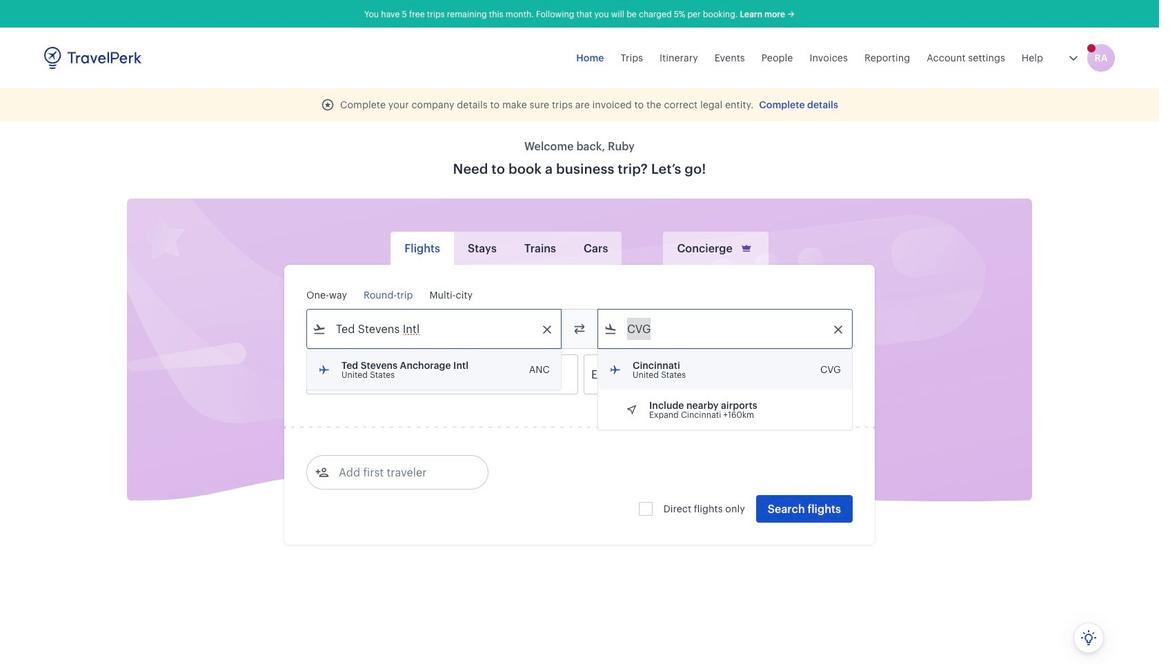 Task type: locate. For each thing, give the bounding box(es) containing it.
Depart text field
[[327, 356, 398, 394]]

Add first traveler search field
[[329, 462, 473, 484]]



Task type: describe. For each thing, give the bounding box(es) containing it.
Return text field
[[409, 356, 480, 394]]

To search field
[[618, 318, 835, 340]]

From search field
[[327, 318, 543, 340]]



